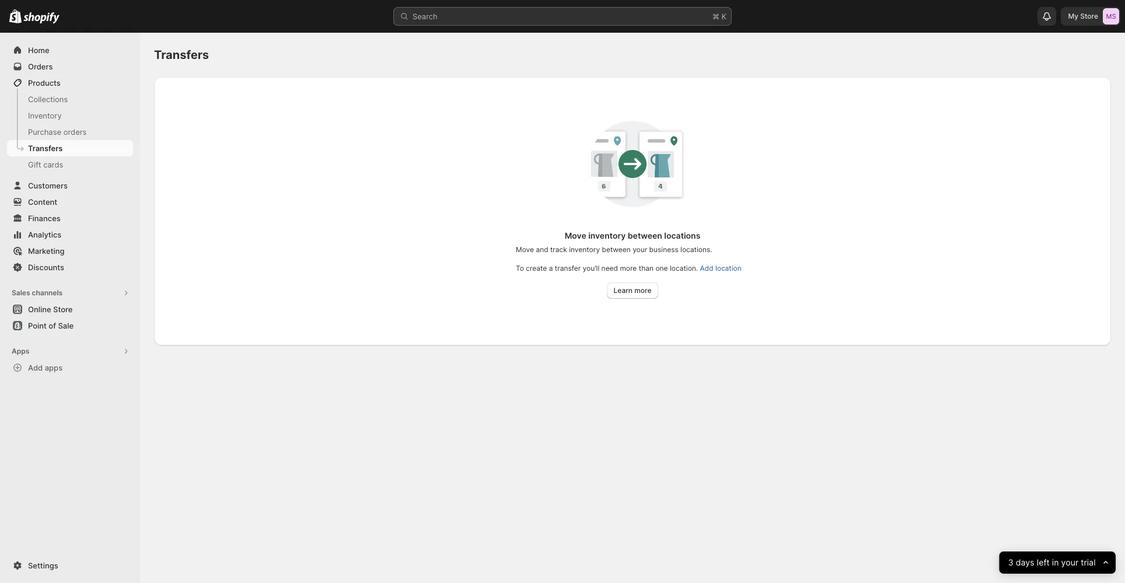 Task type: describe. For each thing, give the bounding box(es) containing it.
1 vertical spatial between
[[602, 245, 631, 254]]

apps button
[[7, 343, 133, 360]]

0 horizontal spatial shopify image
[[9, 9, 22, 23]]

store for online store
[[53, 305, 73, 314]]

k
[[722, 12, 727, 21]]

channels
[[32, 288, 63, 297]]

move for move inventory between locations
[[565, 231, 586, 240]]

customers link
[[7, 177, 133, 194]]

⌘
[[713, 12, 720, 21]]

create
[[526, 264, 547, 273]]

to create a transfer you'll need more than one location. add location
[[516, 264, 742, 273]]

gift cards link
[[7, 156, 133, 173]]

3
[[1008, 557, 1014, 568]]

point of sale button
[[0, 317, 140, 334]]

apps
[[12, 347, 29, 355]]

discounts
[[28, 263, 64, 272]]

apps
[[45, 363, 63, 372]]

gift
[[28, 160, 41, 169]]

a
[[549, 264, 553, 273]]

my
[[1068, 12, 1079, 20]]

add apps
[[28, 363, 63, 372]]

purchase orders link
[[7, 124, 133, 140]]

move for move and track inventory between your business locations.
[[516, 245, 534, 254]]

point of sale
[[28, 321, 74, 330]]

search
[[413, 12, 438, 21]]

location
[[715, 264, 742, 273]]

store for my store
[[1080, 12, 1098, 20]]

my store
[[1068, 12, 1098, 20]]

days
[[1016, 557, 1035, 568]]

settings link
[[7, 557, 133, 574]]

of
[[49, 321, 56, 330]]

inventory link
[[7, 107, 133, 124]]

marketing link
[[7, 243, 133, 259]]

cards
[[43, 160, 63, 169]]

settings
[[28, 561, 58, 570]]

inventory
[[28, 111, 62, 120]]

products link
[[7, 75, 133, 91]]

0 vertical spatial more
[[620, 264, 637, 273]]

home link
[[7, 42, 133, 58]]

sales channels button
[[7, 285, 133, 301]]

learn more link
[[607, 282, 659, 299]]

one
[[656, 264, 668, 273]]

purchase
[[28, 127, 61, 137]]

content link
[[7, 194, 133, 210]]

orders link
[[7, 58, 133, 75]]

add apps button
[[7, 360, 133, 376]]

1 vertical spatial more
[[634, 286, 652, 295]]

sale
[[58, 321, 74, 330]]

and
[[536, 245, 548, 254]]

discounts link
[[7, 259, 133, 275]]

online store button
[[0, 301, 140, 317]]

move inventory between locations
[[565, 231, 701, 240]]

1 horizontal spatial add
[[700, 264, 713, 273]]

0 vertical spatial transfers
[[154, 48, 209, 62]]

trial
[[1081, 557, 1096, 568]]



Task type: locate. For each thing, give the bounding box(es) containing it.
0 vertical spatial add
[[700, 264, 713, 273]]

1 horizontal spatial store
[[1080, 12, 1098, 20]]

marketing
[[28, 246, 64, 256]]

0 vertical spatial your
[[633, 245, 647, 254]]

0 vertical spatial store
[[1080, 12, 1098, 20]]

more left the than
[[620, 264, 637, 273]]

0 horizontal spatial move
[[516, 245, 534, 254]]

add down locations. in the right top of the page
[[700, 264, 713, 273]]

track
[[550, 245, 567, 254]]

sales channels
[[12, 288, 63, 297]]

between up need
[[602, 245, 631, 254]]

0 vertical spatial between
[[628, 231, 662, 240]]

more right learn at the right
[[634, 286, 652, 295]]

3 days left in your trial
[[1008, 557, 1096, 568]]

location.
[[670, 264, 698, 273]]

sales
[[12, 288, 30, 297]]

add
[[700, 264, 713, 273], [28, 363, 43, 372]]

1 vertical spatial inventory
[[569, 245, 600, 254]]

left
[[1037, 557, 1050, 568]]

1 horizontal spatial transfers
[[154, 48, 209, 62]]

add inside button
[[28, 363, 43, 372]]

business
[[649, 245, 679, 254]]

to
[[516, 264, 524, 273]]

you'll
[[583, 264, 600, 273]]

1 horizontal spatial shopify image
[[23, 12, 60, 24]]

1 vertical spatial transfers
[[28, 144, 63, 153]]

store
[[1080, 12, 1098, 20], [53, 305, 73, 314]]

content
[[28, 197, 57, 207]]

than
[[639, 264, 654, 273]]

between up business at the right top
[[628, 231, 662, 240]]

inventory
[[588, 231, 626, 240], [569, 245, 600, 254]]

finances
[[28, 214, 61, 223]]

move up track
[[565, 231, 586, 240]]

online store link
[[7, 301, 133, 317]]

inventory up you'll
[[569, 245, 600, 254]]

orders
[[28, 62, 53, 71]]

locations.
[[681, 245, 712, 254]]

add left apps
[[28, 363, 43, 372]]

add location link
[[700, 264, 742, 273]]

your
[[633, 245, 647, 254], [1061, 557, 1079, 568]]

transfer
[[555, 264, 581, 273]]

home
[[28, 46, 49, 55]]

1 vertical spatial move
[[516, 245, 534, 254]]

0 horizontal spatial transfers
[[28, 144, 63, 153]]

move left and
[[516, 245, 534, 254]]

transfers
[[154, 48, 209, 62], [28, 144, 63, 153]]

3 days left in your trial button
[[1000, 552, 1116, 574]]

shopify image
[[9, 9, 22, 23], [23, 12, 60, 24]]

1 vertical spatial add
[[28, 363, 43, 372]]

locations
[[664, 231, 701, 240]]

transfers link
[[7, 140, 133, 156]]

your right in
[[1061, 557, 1079, 568]]

need
[[601, 264, 618, 273]]

learn more
[[614, 286, 652, 295]]

learn
[[614, 286, 633, 295]]

1 vertical spatial your
[[1061, 557, 1079, 568]]

analytics link
[[7, 226, 133, 243]]

in
[[1052, 557, 1059, 568]]

0 vertical spatial inventory
[[588, 231, 626, 240]]

collections
[[28, 95, 68, 104]]

online
[[28, 305, 51, 314]]

point
[[28, 321, 47, 330]]

your down move inventory between locations
[[633, 245, 647, 254]]

0 horizontal spatial add
[[28, 363, 43, 372]]

store up "sale"
[[53, 305, 73, 314]]

more
[[620, 264, 637, 273], [634, 286, 652, 295]]

purchase orders
[[28, 127, 87, 137]]

1 horizontal spatial your
[[1061, 557, 1079, 568]]

between
[[628, 231, 662, 240], [602, 245, 631, 254]]

analytics
[[28, 230, 61, 239]]

1 vertical spatial store
[[53, 305, 73, 314]]

my store image
[[1103, 8, 1119, 25]]

move and track inventory between your business locations.
[[516, 245, 712, 254]]

collections link
[[7, 91, 133, 107]]

0 vertical spatial move
[[565, 231, 586, 240]]

customers
[[28, 181, 68, 190]]

store right the my
[[1080, 12, 1098, 20]]

inventory up move and track inventory between your business locations.
[[588, 231, 626, 240]]

gift cards
[[28, 160, 63, 169]]

your inside 3 days left in your trial dropdown button
[[1061, 557, 1079, 568]]

products
[[28, 78, 61, 88]]

online store
[[28, 305, 73, 314]]

finances link
[[7, 210, 133, 226]]

0 horizontal spatial your
[[633, 245, 647, 254]]

point of sale link
[[7, 317, 133, 334]]

⌘ k
[[713, 12, 727, 21]]

0 horizontal spatial store
[[53, 305, 73, 314]]

1 horizontal spatial move
[[565, 231, 586, 240]]

move
[[565, 231, 586, 240], [516, 245, 534, 254]]

store inside button
[[53, 305, 73, 314]]

orders
[[63, 127, 87, 137]]



Task type: vqa. For each thing, say whether or not it's contained in the screenshot.
locations
yes



